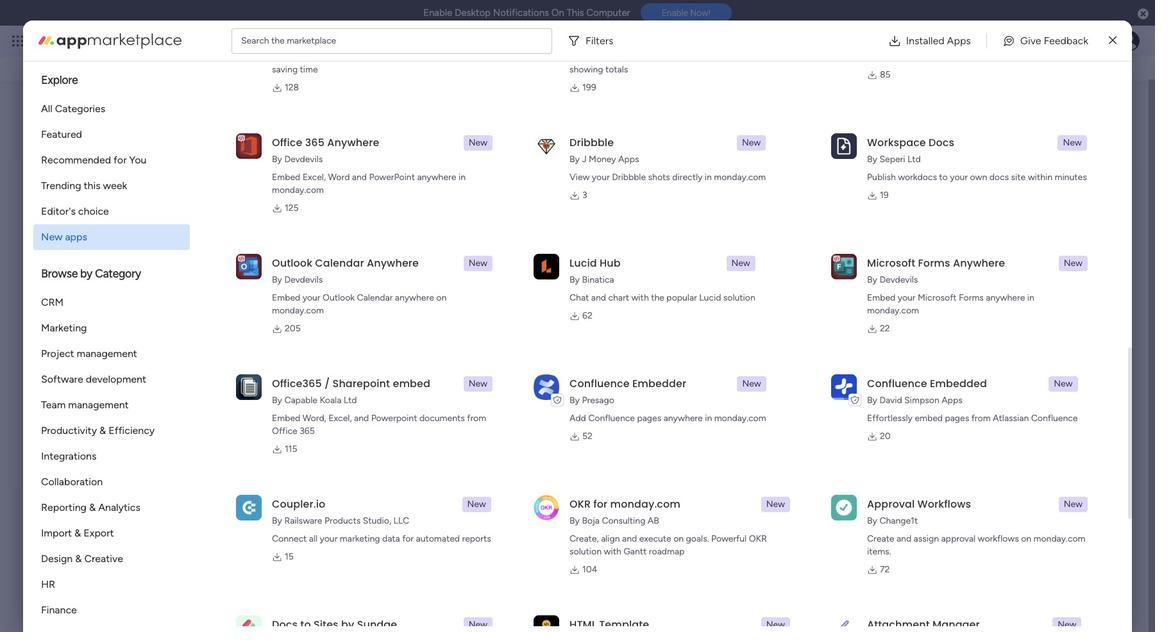 Task type: describe. For each thing, give the bounding box(es) containing it.
by for outlook calendar anywhere
[[272, 275, 282, 286]]

give for give feedback
[[956, 51, 976, 62]]

railsware
[[285, 516, 322, 527]]

apps marketplace image
[[39, 33, 182, 48]]

new for office 365 anywhere
[[469, 137, 488, 148]]

outlook inside the embed your outlook calendar anywhere on monday.com
[[323, 293, 355, 304]]

0 vertical spatial microsoft
[[868, 256, 916, 271]]

v2 bolt switch image
[[1042, 50, 1049, 64]]

powerpoint
[[369, 172, 415, 183]]

confluence embedder
[[570, 377, 687, 391]]

recently
[[59, 107, 106, 121]]

learn & get inspired
[[931, 287, 1023, 299]]

project management
[[41, 348, 137, 360]]

inbox image
[[959, 35, 972, 47]]

nov
[[845, 359, 863, 370]]

anywhere for office 365 anywhere
[[327, 135, 380, 150]]

app logo image for office365 / sharepoint embed
[[236, 375, 262, 400]]

help center
[[982, 386, 1030, 396]]

by for confluence embedder
[[570, 395, 580, 406]]

update multiple boards, ensuring consistency and saving time
[[272, 51, 473, 75]]

learn for learn and get support
[[982, 400, 1004, 411]]

0 horizontal spatial ltd
[[344, 395, 357, 406]]

199
[[583, 82, 597, 93]]

monday
[[57, 33, 101, 48]]

on
[[552, 7, 565, 19]]

productivity & efficiency
[[41, 425, 155, 437]]

0 horizontal spatial main
[[102, 523, 127, 537]]

recent
[[120, 57, 150, 69]]

excel, inside embed word, excel, and powerpoint documents from office 365
[[329, 413, 352, 424]]

reports
[[462, 534, 491, 545]]

enable desktop notifications on this computer
[[424, 7, 631, 19]]

solution inside create, align and execute on goals. powerful okr solution with gantt roadmap
[[570, 547, 602, 558]]

filters button
[[563, 28, 624, 54]]

and inside the embed excel, word and powerpoint anywhere in monday.com
[[352, 172, 367, 183]]

& for export
[[74, 528, 81, 540]]

recently visited
[[59, 107, 145, 121]]

& for efficiency
[[99, 425, 106, 437]]

and inside create, align and execute on goals. powerful okr solution with gantt roadmap
[[623, 534, 637, 545]]

0 vertical spatial dribbble
[[570, 135, 614, 150]]

help
[[982, 386, 1001, 396]]

efficiency
[[109, 425, 155, 437]]

explore templates button
[[939, 239, 1116, 264]]

anywhere inside the embed excel, word and powerpoint anywhere in monday.com
[[417, 172, 457, 183]]

roy mann
[[105, 351, 148, 362]]

1 horizontal spatial ltd
[[908, 154, 921, 165]]

on for outlook calendar anywhere
[[437, 293, 447, 304]]

sync
[[1003, 51, 1022, 62]]

feedback
[[978, 51, 1019, 62]]

own
[[971, 172, 988, 183]]

export
[[84, 528, 114, 540]]

anywhere inside embed your microsoft forms anywhere in monday.com
[[987, 293, 1026, 304]]

forms inside embed your microsoft forms anywhere in monday.com
[[959, 293, 984, 304]]

create and assign approval workflows on monday.com items.
[[868, 534, 1086, 558]]

0 vertical spatial workspaces
[[237, 57, 292, 69]]

all
[[41, 103, 53, 115]]

by for confluence embedded
[[868, 395, 878, 406]]

execute
[[640, 534, 672, 545]]

explore for explore
[[41, 73, 78, 87]]

> for component image
[[363, 258, 369, 269]]

by change1t
[[868, 516, 918, 527]]

52
[[583, 431, 593, 442]]

104
[[583, 565, 598, 576]]

center
[[1003, 386, 1030, 396]]

dapulse close image
[[1138, 8, 1149, 21]]

powerpoint
[[371, 413, 417, 424]]

new for microsoft forms anywhere
[[1065, 258, 1083, 269]]

office365
[[272, 377, 322, 391]]

trending
[[41, 180, 81, 192]]

7
[[865, 359, 870, 370]]

site
[[1012, 172, 1026, 183]]

apps inside button
[[948, 34, 971, 47]]

david
[[880, 395, 903, 406]]

management up "development"
[[77, 348, 137, 360]]

your down apps marketplace image
[[97, 57, 118, 69]]

embedder
[[633, 377, 687, 391]]

with left v2 bolt switch icon
[[1024, 51, 1041, 62]]

app logo image for coupler.io
[[236, 495, 262, 521]]

lottie animation element
[[568, 33, 929, 82]]

give feedback link
[[993, 28, 1099, 54]]

0 vertical spatial embed
[[393, 377, 431, 391]]

app logo image for workspace docs
[[832, 133, 857, 159]]

main for component icon
[[158, 258, 177, 269]]

new for office365 / sharepoint embed
[[469, 379, 488, 390]]

explore for explore templates
[[986, 245, 1020, 257]]

koala
[[320, 395, 342, 406]]

my
[[59, 484, 76, 498]]

1 office from the top
[[272, 135, 303, 150]]

editor's
[[41, 205, 76, 218]]

new for approval workflows
[[1065, 499, 1083, 510]]

kendall parks image
[[1120, 31, 1140, 51]]

0 vertical spatial solution
[[724, 293, 756, 304]]

0 horizontal spatial the
[[271, 35, 285, 46]]

by for office 365 anywhere
[[272, 154, 282, 165]]

your inside extend your dashboards with powerful widgets showing totals
[[600, 51, 618, 62]]

now!
[[691, 8, 711, 18]]

create
[[868, 534, 895, 545]]

0 vertical spatial 365
[[305, 135, 325, 150]]

see plans button
[[207, 31, 269, 51]]

visited
[[109, 107, 145, 121]]

invite your teammates and start collaborating
[[138, 415, 348, 428]]

you
[[129, 154, 147, 166]]

app logo image for okr for monday.com
[[534, 495, 560, 521]]

0 horizontal spatial lucid
[[570, 256, 597, 271]]

my workspaces
[[59, 484, 142, 498]]

feedback
[[1044, 34, 1089, 47]]

align
[[601, 534, 620, 545]]

import & export
[[41, 528, 114, 540]]

new for okr for monday.com
[[767, 499, 786, 510]]

from inside embed word, excel, and powerpoint documents from office 365
[[467, 413, 487, 424]]

approval
[[942, 534, 976, 545]]

with inside create, align and execute on goals. powerful okr solution with gantt roadmap
[[604, 547, 622, 558]]

anywhere for outlook calendar anywhere
[[367, 256, 419, 271]]

confluence up presago
[[570, 377, 630, 391]]

add
[[570, 413, 586, 424]]

create, align and execute on goals. powerful okr solution with gantt roadmap
[[570, 534, 767, 558]]

quickly
[[26, 57, 61, 69]]

by for lucid hub
[[570, 275, 580, 286]]

marketing
[[41, 322, 87, 334]]

new for dribbble
[[743, 137, 761, 148]]

microsoft inside embed your microsoft forms anywhere in monday.com
[[918, 293, 957, 304]]

chat
[[570, 293, 589, 304]]

1 vertical spatial workspaces
[[78, 484, 142, 498]]

72
[[880, 565, 890, 576]]

word
[[328, 172, 350, 183]]

excel, inside the embed excel, word and powerpoint anywhere in monday.com
[[303, 172, 326, 183]]

inbox
[[190, 57, 215, 69]]

totals
[[606, 64, 629, 75]]

collaborating
[[288, 415, 348, 428]]

hub
[[600, 256, 621, 271]]

pages for embedded
[[946, 413, 970, 424]]

simpson
[[905, 395, 940, 406]]

support
[[1039, 400, 1071, 411]]

confluence up david
[[868, 377, 928, 391]]

anywhere for microsoft forms anywhere
[[954, 256, 1006, 271]]

by presago
[[570, 395, 615, 406]]

confluence down presago
[[589, 413, 635, 424]]

installed apps
[[907, 34, 971, 47]]

workspace for component icon
[[179, 258, 223, 269]]

apps for dribbble
[[619, 154, 640, 165]]

by for approval workflows
[[868, 516, 878, 527]]

125
[[285, 203, 299, 214]]

with right chart
[[632, 293, 649, 304]]

new for confluence embedded
[[1055, 379, 1073, 390]]

embed for microsoft forms anywhere
[[868, 293, 896, 304]]

monday.com inside embed your microsoft forms anywhere in monday.com
[[868, 305, 920, 316]]

help image
[[1075, 35, 1088, 47]]

0 vertical spatial okr
[[570, 497, 591, 512]]

workspace
[[868, 135, 927, 150]]

by boja consulting ab
[[570, 516, 660, 527]]

creation
[[936, 51, 969, 62]]

and inside embed word, excel, and powerpoint documents from office 365
[[354, 413, 369, 424]]

embed for outlook calendar anywhere
[[272, 293, 301, 304]]

presago
[[582, 395, 615, 406]]

workspace image
[[62, 522, 93, 553]]

by for dribbble
[[570, 154, 580, 165]]

confluence down support
[[1032, 413, 1078, 424]]

creative
[[84, 553, 123, 565]]

and left start
[[244, 415, 261, 428]]

gantt
[[624, 547, 647, 558]]

okr for monday.com
[[570, 497, 681, 512]]

apps for confluence embedded
[[942, 395, 963, 406]]

embed for office 365 anywhere
[[272, 172, 301, 183]]

app logo image for dribbble
[[534, 133, 560, 159]]

lucid hub
[[570, 256, 621, 271]]

team
[[41, 399, 66, 411]]

trending this week
[[41, 180, 127, 192]]

your inside embed your microsoft forms anywhere in monday.com
[[898, 293, 916, 304]]



Task type: locate. For each thing, give the bounding box(es) containing it.
seperi
[[880, 154, 906, 165]]

from right documents
[[467, 413, 487, 424]]

1 vertical spatial embed
[[915, 413, 943, 424]]

on for approval workflows
[[1022, 534, 1032, 545]]

your
[[600, 51, 618, 62], [97, 57, 118, 69], [592, 172, 610, 183], [951, 172, 968, 183], [303, 293, 321, 304], [898, 293, 916, 304], [166, 415, 187, 428], [320, 534, 338, 545]]

by devdevils down 'office 365 anywhere'
[[272, 154, 323, 165]]

work for component icon
[[73, 258, 93, 269]]

19
[[880, 190, 889, 201]]

0 vertical spatial excel,
[[303, 172, 326, 183]]

word,
[[303, 413, 327, 424]]

apps image
[[1015, 35, 1028, 47]]

by devdevils down microsoft forms anywhere
[[868, 275, 919, 286]]

with down align
[[604, 547, 622, 558]]

component image
[[270, 256, 282, 268]]

work up recent
[[104, 33, 127, 48]]

your down microsoft forms anywhere
[[898, 293, 916, 304]]

work for component image
[[286, 258, 306, 269]]

close my workspaces image
[[41, 484, 56, 499]]

1 horizontal spatial from
[[972, 413, 991, 424]]

& down microsoft forms anywhere
[[959, 287, 966, 299]]

templates image image
[[943, 101, 1112, 190]]

0 horizontal spatial excel,
[[303, 172, 326, 183]]

and left file
[[971, 51, 986, 62]]

app logo image for outlook calendar anywhere
[[236, 254, 262, 280]]

your inside the embed your outlook calendar anywhere on monday.com
[[303, 293, 321, 304]]

and down change1t
[[897, 534, 912, 545]]

learn down microsoft forms anywhere
[[931, 287, 957, 299]]

plans
[[242, 35, 263, 46]]

by for workspace docs
[[868, 154, 878, 165]]

boards, left inbox
[[153, 57, 187, 69]]

2 horizontal spatial main
[[371, 258, 390, 269]]

1 image
[[968, 26, 980, 41]]

enable left desktop
[[424, 7, 453, 19]]

0 horizontal spatial solution
[[570, 547, 602, 558]]

search right see
[[241, 35, 269, 46]]

1 vertical spatial give
[[956, 51, 976, 62]]

by for microsoft forms anywhere
[[868, 275, 878, 286]]

chat and chart with the popular lucid solution
[[570, 293, 756, 304]]

0 horizontal spatial enable
[[424, 7, 453, 19]]

work management > main workspace down the 'notes'
[[73, 258, 223, 269]]

devdevils down outlook calendar anywhere
[[285, 275, 323, 286]]

0 horizontal spatial learn
[[931, 287, 957, 299]]

2 from from the left
[[972, 413, 991, 424]]

& right design at the left bottom
[[75, 553, 82, 565]]

get left inspired
[[968, 287, 984, 299]]

from down 'help' at the bottom right of the page
[[972, 413, 991, 424]]

on inside create, align and execute on goals. powerful okr solution with gantt roadmap
[[674, 534, 684, 545]]

0 vertical spatial explore
[[41, 73, 78, 87]]

enable now! button
[[641, 3, 732, 23]]

office up 115
[[272, 426, 298, 437]]

work management > main workspace link
[[264, 132, 464, 277]]

enable
[[424, 7, 453, 19], [662, 8, 689, 18]]

this
[[567, 7, 584, 19]]

and inside help center element
[[1006, 400, 1021, 411]]

editor's choice
[[41, 205, 109, 218]]

multiple
[[304, 51, 336, 62]]

give inside button
[[1021, 34, 1042, 47]]

roy mann image
[[71, 352, 97, 377]]

close recently visited image
[[41, 107, 56, 122]]

enable left now! on the top
[[662, 8, 689, 18]]

minutes
[[1055, 172, 1088, 183]]

publish
[[868, 172, 896, 183]]

1 vertical spatial ltd
[[344, 395, 357, 406]]

on inside the embed your outlook calendar anywhere on monday.com
[[437, 293, 447, 304]]

on inside create and assign approval workflows on monday.com items.
[[1022, 534, 1032, 545]]

0 vertical spatial office
[[272, 135, 303, 150]]

embed inside embed word, excel, and powerpoint documents from office 365
[[272, 413, 301, 424]]

2 horizontal spatial work
[[286, 258, 306, 269]]

excel, left word at the left top of page
[[303, 172, 326, 183]]

work right component image
[[286, 258, 306, 269]]

recommended
[[41, 154, 111, 166]]

new for workspace docs
[[1064, 137, 1082, 148]]

search inside button
[[1082, 50, 1113, 63]]

embed your microsoft forms anywhere in monday.com
[[868, 293, 1035, 316]]

app logo image for lucid hub
[[534, 254, 560, 280]]

1 horizontal spatial forms
[[959, 293, 984, 304]]

your right invite
[[166, 415, 187, 428]]

assign
[[914, 534, 940, 545]]

0 vertical spatial lucid
[[570, 256, 597, 271]]

get down center
[[1023, 400, 1037, 411]]

outlook down outlook calendar anywhere
[[323, 293, 355, 304]]

management up quickly access your recent boards, inbox and workspaces
[[129, 33, 199, 48]]

office down 128
[[272, 135, 303, 150]]

outlook calendar anywhere
[[272, 256, 419, 271]]

1 vertical spatial lucid
[[700, 293, 722, 304]]

2 > from the left
[[363, 258, 369, 269]]

0 horizontal spatial search
[[241, 35, 269, 46]]

the
[[271, 35, 285, 46], [651, 293, 665, 304]]

forms left inspired
[[959, 293, 984, 304]]

and down see
[[218, 57, 235, 69]]

installed
[[907, 34, 945, 47]]

anywhere up learn & get inspired
[[954, 256, 1006, 271]]

1 horizontal spatial main
[[158, 258, 177, 269]]

1 horizontal spatial solution
[[724, 293, 756, 304]]

development
[[86, 373, 146, 386]]

ltd down office365 / sharepoint embed
[[344, 395, 357, 406]]

with inside extend your dashboards with powerful widgets showing totals
[[669, 51, 687, 62]]

0 horizontal spatial okr
[[570, 497, 591, 512]]

workspace
[[179, 258, 223, 269], [392, 258, 436, 269], [130, 523, 185, 537]]

1 vertical spatial okr
[[749, 534, 767, 545]]

your right all
[[320, 534, 338, 545]]

embed up 125 on the left top of page
[[272, 172, 301, 183]]

0 vertical spatial apps
[[948, 34, 971, 47]]

learn and get support
[[982, 400, 1071, 411]]

collaboration
[[41, 476, 103, 488]]

1 horizontal spatial boards,
[[339, 51, 368, 62]]

workflows
[[978, 534, 1020, 545]]

2 pages from the left
[[946, 413, 970, 424]]

component image
[[57, 256, 69, 268]]

& for creative
[[75, 553, 82, 565]]

microsoft
[[868, 256, 916, 271], [918, 293, 957, 304]]

the up update
[[271, 35, 285, 46]]

your up totals
[[600, 51, 618, 62]]

for left you
[[114, 154, 127, 166]]

to
[[940, 172, 948, 183]]

sharepoint
[[333, 377, 390, 391]]

1 horizontal spatial explore
[[986, 245, 1020, 257]]

2 vertical spatial for
[[402, 534, 414, 545]]

get for inspired
[[968, 287, 984, 299]]

apps right money at the top of page
[[619, 154, 640, 165]]

work management > main workspace for component image
[[286, 258, 436, 269]]

embedded
[[930, 377, 988, 391]]

1 horizontal spatial for
[[402, 534, 414, 545]]

your down outlook calendar anywhere
[[303, 293, 321, 304]]

0 horizontal spatial workspaces
[[78, 484, 142, 498]]

learn for learn & get inspired
[[931, 287, 957, 299]]

& left efficiency
[[99, 425, 106, 437]]

computer
[[587, 7, 631, 19]]

1 pages from the left
[[638, 413, 662, 424]]

1 horizontal spatial embed
[[915, 413, 943, 424]]

1 horizontal spatial the
[[651, 293, 665, 304]]

& for get
[[959, 287, 966, 299]]

devdevils for outlook
[[285, 275, 323, 286]]

enable for enable now!
[[662, 8, 689, 18]]

1 vertical spatial learn
[[982, 400, 1004, 411]]

by binatica
[[570, 275, 614, 286]]

2 horizontal spatial on
[[1022, 534, 1032, 545]]

1 vertical spatial search
[[1082, 50, 1113, 63]]

shots
[[649, 172, 671, 183]]

and up the gantt
[[623, 534, 637, 545]]

excel, down the koala
[[329, 413, 352, 424]]

explore
[[41, 73, 78, 87], [986, 245, 1020, 257]]

quick search results list box
[[41, 122, 900, 292]]

0 horizontal spatial work management > main workspace
[[73, 258, 223, 269]]

& left 'export'
[[74, 528, 81, 540]]

1 horizontal spatial okr
[[749, 534, 767, 545]]

for up boja
[[594, 497, 608, 512]]

0 horizontal spatial explore
[[41, 73, 78, 87]]

confluence embedded
[[868, 377, 988, 391]]

1 vertical spatial microsoft
[[918, 293, 957, 304]]

and inside create and assign approval workflows on monday.com items.
[[897, 534, 912, 545]]

1 horizontal spatial learn
[[982, 400, 1004, 411]]

0 horizontal spatial work
[[73, 258, 93, 269]]

and
[[458, 51, 473, 62], [971, 51, 986, 62], [218, 57, 235, 69], [352, 172, 367, 183], [592, 293, 606, 304], [1006, 400, 1021, 411], [354, 413, 369, 424], [244, 415, 261, 428], [623, 534, 637, 545], [897, 534, 912, 545]]

give down inbox "image" at top
[[956, 51, 976, 62]]

new for coupler.io
[[468, 499, 486, 510]]

0 horizontal spatial on
[[437, 293, 447, 304]]

1 horizontal spatial microsoft
[[918, 293, 957, 304]]

embed
[[393, 377, 431, 391], [915, 413, 943, 424]]

enable for enable desktop notifications on this computer
[[424, 7, 453, 19]]

dashboards
[[620, 51, 667, 62]]

0 vertical spatial outlook
[[272, 256, 313, 271]]

115
[[285, 444, 298, 455]]

1 from from the left
[[467, 413, 487, 424]]

private board image
[[57, 236, 71, 250]]

embed up powerpoint
[[393, 377, 431, 391]]

okr right powerful at bottom right
[[749, 534, 767, 545]]

notifications
[[493, 7, 549, 19]]

and inside "update multiple boards, ensuring consistency and saving time"
[[458, 51, 473, 62]]

okr inside create, align and execute on goals. powerful okr solution with gantt roadmap
[[749, 534, 767, 545]]

templates
[[1023, 245, 1069, 257]]

and right word at the left top of page
[[352, 172, 367, 183]]

and left powerpoint
[[354, 413, 369, 424]]

saving
[[272, 64, 298, 75]]

pages
[[638, 413, 662, 424], [946, 413, 970, 424]]

embed down simpson
[[915, 413, 943, 424]]

embed inside the embed excel, word and powerpoint anywhere in monday.com
[[272, 172, 301, 183]]

calendar up the embed your outlook calendar anywhere on monday.com
[[315, 256, 364, 271]]

app logo image for microsoft forms anywhere
[[832, 254, 857, 280]]

2 office from the top
[[272, 426, 298, 437]]

in inside the embed excel, word and powerpoint anywhere in monday.com
[[459, 172, 466, 183]]

with left powerful
[[669, 51, 687, 62]]

workspaces
[[237, 57, 292, 69], [78, 484, 142, 498]]

0 vertical spatial forms
[[919, 256, 951, 271]]

by for coupler.io
[[272, 516, 282, 527]]

invite members image
[[987, 35, 1000, 47]]

devdevils for office
[[285, 154, 323, 165]]

give feedback
[[1021, 34, 1089, 47]]

see
[[224, 35, 240, 46]]

/
[[325, 377, 330, 391]]

0 vertical spatial get
[[968, 287, 984, 299]]

embed up 22
[[868, 293, 896, 304]]

1 vertical spatial solution
[[570, 547, 602, 558]]

give up v2 bolt switch icon
[[1021, 34, 1042, 47]]

in inside embed your microsoft forms anywhere in monday.com
[[1028, 293, 1035, 304]]

ltd down workspace docs
[[908, 154, 921, 165]]

devdevils down microsoft forms anywhere
[[880, 275, 919, 286]]

by seperi ltd
[[868, 154, 921, 165]]

v2 user feedback image
[[942, 50, 951, 64]]

learn inside help center element
[[982, 400, 1004, 411]]

solution down create,
[[570, 547, 602, 558]]

get for support
[[1023, 400, 1037, 411]]

main for component image
[[371, 258, 390, 269]]

add confluence pages anywhere in monday.com
[[570, 413, 767, 424]]

explore down quickly
[[41, 73, 78, 87]]

work management > main workspace up the embed your outlook calendar anywhere on monday.com
[[286, 258, 436, 269]]

1 vertical spatial forms
[[959, 293, 984, 304]]

embed up 205
[[272, 293, 301, 304]]

devdevils down 'office 365 anywhere'
[[285, 154, 323, 165]]

embed your outlook calendar anywhere on monday.com
[[272, 293, 447, 316]]

> right category
[[150, 258, 156, 269]]

0 horizontal spatial give
[[956, 51, 976, 62]]

for for recommended
[[114, 154, 127, 166]]

boards, inside "update multiple boards, ensuring consistency and saving time"
[[339, 51, 368, 62]]

0 vertical spatial learn
[[931, 287, 957, 299]]

calendar down outlook calendar anywhere
[[357, 293, 393, 304]]

office
[[272, 135, 303, 150], [272, 426, 298, 437]]

by for office365 / sharepoint embed
[[272, 395, 282, 406]]

by devdevils for microsoft
[[868, 275, 919, 286]]

app logo image for office 365 anywhere
[[236, 133, 262, 159]]

1 horizontal spatial workspaces
[[237, 57, 292, 69]]

pages for embedder
[[638, 413, 662, 424]]

app logo image for approval workflows
[[832, 495, 857, 521]]

0 horizontal spatial microsoft
[[868, 256, 916, 271]]

installed apps button
[[878, 28, 982, 54]]

1 horizontal spatial enable
[[662, 8, 689, 18]]

0 horizontal spatial forms
[[919, 256, 951, 271]]

create,
[[570, 534, 599, 545]]

boards, right multiple
[[339, 51, 368, 62]]

lucid up by binatica
[[570, 256, 597, 271]]

for right data in the bottom of the page
[[402, 534, 414, 545]]

crm
[[41, 296, 64, 309]]

1 horizontal spatial outlook
[[323, 293, 355, 304]]

1 vertical spatial explore
[[986, 245, 1020, 257]]

dropbox.
[[1044, 51, 1080, 62]]

desktop
[[455, 7, 491, 19]]

update
[[272, 51, 302, 62]]

by devdevils for office
[[272, 154, 323, 165]]

powerful
[[689, 51, 724, 62]]

0 vertical spatial the
[[271, 35, 285, 46]]

get inside help center element
[[1023, 400, 1037, 411]]

add to favorites image
[[226, 236, 239, 249]]

anywhere up word at the left top of page
[[327, 135, 380, 150]]

1 > from the left
[[150, 258, 156, 269]]

search everything image
[[1047, 35, 1060, 47]]

new
[[469, 137, 488, 148], [743, 137, 761, 148], [1064, 137, 1082, 148], [41, 231, 63, 243], [469, 258, 488, 269], [732, 258, 751, 269], [1065, 258, 1083, 269], [469, 379, 488, 390], [743, 379, 762, 390], [1055, 379, 1073, 390], [468, 499, 486, 510], [767, 499, 786, 510], [1065, 499, 1083, 510], [469, 620, 488, 631], [767, 620, 786, 631], [1058, 620, 1077, 631]]

for for okr
[[594, 497, 608, 512]]

workspaces down plans
[[237, 57, 292, 69]]

1 vertical spatial office
[[272, 426, 298, 437]]

embed word, excel, and powerpoint documents from office 365
[[272, 413, 487, 437]]

by
[[80, 267, 92, 281]]

new for outlook calendar anywhere
[[469, 258, 488, 269]]

1 work management > main workspace from the left
[[73, 258, 223, 269]]

calendar
[[315, 256, 364, 271], [357, 293, 393, 304]]

1 horizontal spatial pages
[[946, 413, 970, 424]]

365 inside embed word, excel, and powerpoint documents from office 365
[[300, 426, 315, 437]]

by devdevils down component image
[[272, 275, 323, 286]]

0 horizontal spatial get
[[968, 287, 984, 299]]

anywhere up the embed your outlook calendar anywhere on monday.com
[[367, 256, 419, 271]]

1 horizontal spatial lucid
[[700, 293, 722, 304]]

lucid right popular
[[700, 293, 722, 304]]

management up the embed your outlook calendar anywhere on monday.com
[[308, 258, 361, 269]]

anywhere inside the embed your outlook calendar anywhere on monday.com
[[395, 293, 434, 304]]

0 horizontal spatial from
[[467, 413, 487, 424]]

pages down embedder
[[638, 413, 662, 424]]

0 vertical spatial calendar
[[315, 256, 364, 271]]

1 vertical spatial apps
[[619, 154, 640, 165]]

1 horizontal spatial work management > main workspace
[[286, 258, 436, 269]]

0 horizontal spatial >
[[150, 258, 156, 269]]

automate folder creation and file sync with dropbox.
[[868, 51, 1080, 62]]

2 horizontal spatial for
[[594, 497, 608, 512]]

1 vertical spatial 365
[[300, 426, 315, 437]]

data
[[382, 534, 400, 545]]

> inside work management > main workspace link
[[363, 258, 369, 269]]

management up productivity & efficiency
[[68, 399, 129, 411]]

2 work management > main workspace from the left
[[286, 258, 436, 269]]

1 horizontal spatial excel,
[[329, 413, 352, 424]]

management right by
[[95, 258, 148, 269]]

monday.com inside the embed your outlook calendar anywhere on monday.com
[[272, 305, 324, 316]]

solution right popular
[[724, 293, 756, 304]]

dribbble left shots at the top of the page
[[612, 172, 646, 183]]

give for give feedback
[[1021, 34, 1042, 47]]

devdevils for microsoft
[[880, 275, 919, 286]]

roy
[[105, 351, 121, 362]]

enable inside button
[[662, 8, 689, 18]]

1 vertical spatial get
[[1023, 400, 1037, 411]]

showing
[[570, 64, 604, 75]]

office inside embed word, excel, and powerpoint documents from office 365
[[272, 426, 298, 437]]

embed for office365 / sharepoint embed
[[272, 413, 301, 424]]

and down the binatica
[[592, 293, 606, 304]]

and up atlassian
[[1006, 400, 1021, 411]]

0 vertical spatial ltd
[[908, 154, 921, 165]]

calendar inside the embed your outlook calendar anywhere on monday.com
[[357, 293, 393, 304]]

quick search button
[[1031, 44, 1124, 70]]

work management > main workspace for component icon
[[73, 258, 223, 269]]

by devdevils for outlook
[[272, 275, 323, 286]]

0 horizontal spatial for
[[114, 154, 127, 166]]

1 vertical spatial outlook
[[323, 293, 355, 304]]

select product image
[[12, 35, 24, 47]]

embed inside the embed your outlook calendar anywhere on monday.com
[[272, 293, 301, 304]]

1 vertical spatial the
[[651, 293, 665, 304]]

search
[[241, 35, 269, 46], [1082, 50, 1113, 63]]

help center element
[[931, 373, 1124, 424]]

dribbble up j
[[570, 135, 614, 150]]

2 vertical spatial apps
[[942, 395, 963, 406]]

m
[[71, 528, 84, 546]]

1 vertical spatial dribbble
[[612, 172, 646, 183]]

outlook down 125 on the left top of page
[[272, 256, 313, 271]]

0 horizontal spatial outlook
[[272, 256, 313, 271]]

1 horizontal spatial on
[[674, 534, 684, 545]]

okr
[[570, 497, 591, 512], [749, 534, 767, 545]]

explore up inspired
[[986, 245, 1020, 257]]

365
[[305, 135, 325, 150], [300, 426, 315, 437]]

& down my workspaces
[[89, 502, 96, 514]]

recommended for you
[[41, 154, 147, 166]]

1 vertical spatial for
[[594, 497, 608, 512]]

forms up embed your microsoft forms anywhere in monday.com in the right of the page
[[919, 256, 951, 271]]

by for okr for monday.com
[[570, 516, 580, 527]]

monday.com inside the embed excel, word and powerpoint anywhere in monday.com
[[272, 185, 324, 196]]

1 horizontal spatial search
[[1082, 50, 1113, 63]]

apps up 'creation'
[[948, 34, 971, 47]]

& for analytics
[[89, 502, 96, 514]]

workflows
[[918, 497, 972, 512]]

0 vertical spatial give
[[1021, 34, 1042, 47]]

0 horizontal spatial boards,
[[153, 57, 187, 69]]

new for lucid hub
[[732, 258, 751, 269]]

&
[[959, 287, 966, 299], [99, 425, 106, 437], [89, 502, 96, 514], [74, 528, 81, 540], [75, 553, 82, 565]]

extend your dashboards with powerful widgets showing totals
[[570, 51, 759, 75]]

design
[[41, 553, 73, 565]]

the left popular
[[651, 293, 665, 304]]

main up the embed your outlook calendar anywhere on monday.com
[[371, 258, 390, 269]]

import
[[41, 528, 72, 540]]

your down money at the top of page
[[592, 172, 610, 183]]

explore templates
[[986, 245, 1069, 257]]

1 vertical spatial calendar
[[357, 293, 393, 304]]

205
[[285, 323, 301, 334]]

0 horizontal spatial pages
[[638, 413, 662, 424]]

workspace for component image
[[392, 258, 436, 269]]

your right the 'to'
[[951, 172, 968, 183]]

notifications image
[[931, 35, 943, 47]]

monday.com inside create and assign approval workflows on monday.com items.
[[1034, 534, 1086, 545]]

new for confluence embedder
[[743, 379, 762, 390]]

1 vertical spatial excel,
[[329, 413, 352, 424]]

main right category
[[158, 258, 177, 269]]

pages down 'embedded'
[[946, 413, 970, 424]]

> for component icon
[[150, 258, 156, 269]]

1 horizontal spatial get
[[1023, 400, 1037, 411]]

1 horizontal spatial give
[[1021, 34, 1042, 47]]

okr up boja
[[570, 497, 591, 512]]

search down help icon
[[1082, 50, 1113, 63]]

products
[[325, 516, 361, 527]]

explore inside explore templates button
[[986, 245, 1020, 257]]

view your dribbble shots directly in monday.com
[[570, 172, 766, 183]]

1 horizontal spatial work
[[104, 33, 127, 48]]

0 vertical spatial search
[[241, 35, 269, 46]]

solution
[[724, 293, 756, 304], [570, 547, 602, 558]]

0 horizontal spatial embed
[[393, 377, 431, 391]]

dapulse x slim image
[[1110, 33, 1117, 48]]

effortlessly embed pages from atlassian confluence
[[868, 413, 1078, 424]]

embed inside embed your microsoft forms anywhere in monday.com
[[868, 293, 896, 304]]

app logo image
[[236, 133, 262, 159], [534, 133, 560, 159], [832, 133, 857, 159], [236, 254, 262, 280], [534, 254, 560, 280], [832, 254, 857, 280], [236, 375, 262, 400], [534, 375, 560, 400], [832, 375, 857, 400], [236, 495, 262, 521], [534, 495, 560, 521], [832, 495, 857, 521]]



Task type: vqa. For each thing, say whether or not it's contained in the screenshot.


